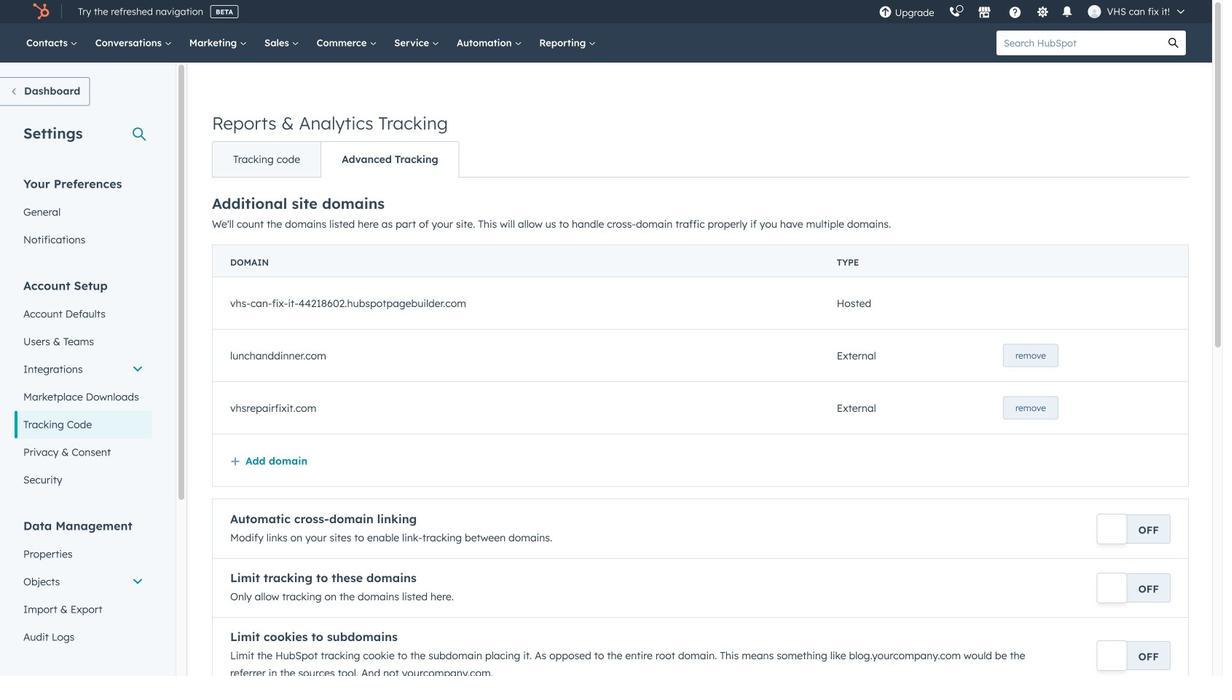 Task type: vqa. For each thing, say whether or not it's contained in the screenshot.
'NAVIGATION'
yes



Task type: locate. For each thing, give the bounding box(es) containing it.
your preferences element
[[15, 176, 152, 254]]

navigation
[[212, 141, 460, 178]]

data management element
[[15, 518, 152, 652]]

menu
[[872, 0, 1195, 23]]



Task type: describe. For each thing, give the bounding box(es) containing it.
account setup element
[[15, 278, 152, 494]]

marketplaces image
[[978, 7, 991, 20]]

terry turtle image
[[1088, 5, 1101, 18]]

Search HubSpot search field
[[997, 31, 1162, 55]]



